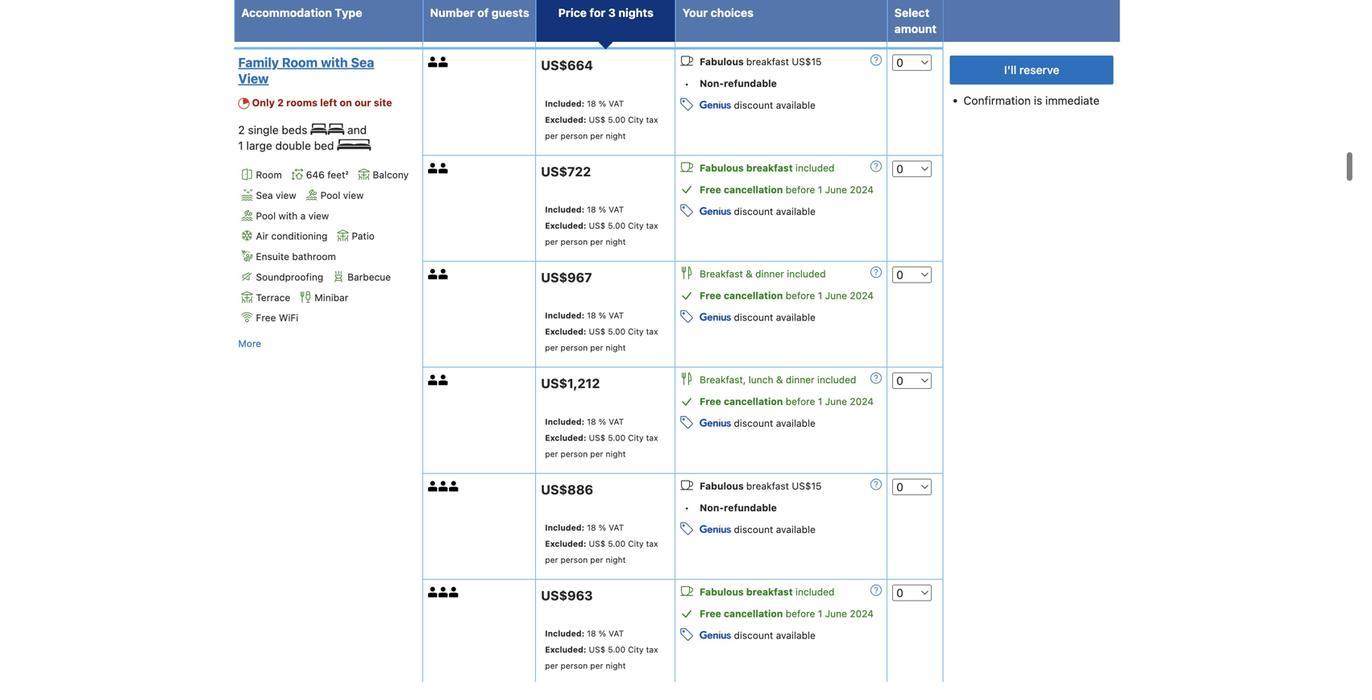 Task type: locate. For each thing, give the bounding box(es) containing it.
included: 18 % vat down us$722
[[545, 205, 624, 214]]

0 vertical spatial non-
[[700, 78, 724, 89]]

occupancy image
[[428, 163, 439, 174], [439, 163, 449, 174], [428, 269, 439, 280], [439, 269, 449, 280], [428, 482, 439, 492], [449, 482, 460, 492], [428, 588, 439, 598], [439, 588, 449, 598]]

3 included: 18 % vat from the top
[[545, 311, 624, 321]]

4 available from the top
[[776, 418, 816, 429]]

5 us$ 5.00 city tax per person per night from the top
[[545, 433, 658, 459]]

us$ 5.00 city tax per person per night
[[545, 7, 658, 33], [545, 115, 658, 140], [545, 221, 658, 247], [545, 327, 658, 353], [545, 433, 658, 459], [545, 539, 658, 565], [545, 646, 658, 671]]

4 fabulous from the top
[[700, 587, 744, 598]]

18 down us$963
[[587, 629, 596, 639]]

0 vertical spatial fabulous breakfast included
[[700, 162, 835, 174]]

5 city from the top
[[628, 433, 644, 443]]

3 5.00 from the top
[[608, 221, 626, 231]]

2024 for us$1,212
[[850, 396, 874, 408]]

0 horizontal spatial dinner
[[756, 268, 784, 280]]

before for us$722
[[786, 184, 815, 195]]

5 discount available from the top
[[731, 524, 816, 536]]

3 city from the top
[[628, 221, 644, 231]]

1 vertical spatial more details on meals and payment options image
[[871, 479, 882, 490]]

5.00 for us$664
[[608, 115, 626, 124]]

18 for us$967
[[587, 311, 596, 321]]

5 vat from the top
[[609, 523, 624, 533]]

0 vertical spatial sea
[[351, 55, 374, 70]]

excluded: up us$1,212
[[545, 327, 587, 337]]

included: 18 % vat down us$1,212
[[545, 417, 624, 427]]

1 refundable from the top
[[724, 78, 777, 89]]

1 horizontal spatial 2
[[277, 97, 284, 108]]

included: 18 % vat down us$886
[[545, 523, 624, 533]]

free
[[700, 184, 721, 195], [700, 290, 721, 301], [256, 313, 276, 324], [700, 396, 721, 408], [700, 609, 721, 620]]

6 % from the top
[[599, 629, 606, 639]]

june for us$722
[[825, 184, 847, 195]]

7 us$ 5.00 city tax per person per night from the top
[[545, 646, 658, 671]]

excluded: up us$886
[[545, 433, 587, 443]]

night for us$722
[[606, 237, 626, 247]]

4 free cancellation before 1 june 2024 from the top
[[700, 609, 874, 620]]

6 excluded: from the top
[[545, 539, 587, 549]]

0 horizontal spatial with
[[279, 210, 298, 222]]

2 person from the top
[[561, 131, 588, 140]]

night for us$1,212
[[606, 449, 626, 459]]

beds
[[282, 123, 308, 137]]

included: for us$963
[[545, 629, 585, 639]]

pool down 646 feet²
[[321, 190, 340, 201]]

city for us$963
[[628, 646, 644, 655]]

view up pool with a view
[[276, 190, 296, 201]]

0 vertical spatial more details on meals and payment options image
[[871, 54, 882, 66]]

type
[[335, 6, 362, 19]]

excluded: for us$722
[[545, 221, 587, 231]]

4 before from the top
[[786, 609, 815, 620]]

1 discount available from the top
[[731, 100, 816, 111]]

1 more details on meals and payment options image from the top
[[871, 161, 882, 172]]

3 june from the top
[[825, 396, 847, 408]]

2 us$15 from the top
[[792, 481, 822, 492]]

available for us$1,212
[[776, 418, 816, 429]]

6 5.00 from the top
[[608, 539, 626, 549]]

us$
[[589, 7, 606, 17], [589, 115, 606, 124], [589, 221, 606, 231], [589, 327, 606, 337], [589, 433, 606, 443], [589, 539, 606, 549], [589, 646, 606, 655]]

0 vertical spatial room
[[282, 55, 318, 70]]

person up us$967
[[561, 237, 588, 247]]

1 june from the top
[[825, 184, 847, 195]]

6 included: 18 % vat from the top
[[545, 629, 624, 639]]

0 horizontal spatial sea
[[256, 190, 273, 201]]

fabulous for us$886
[[700, 481, 744, 492]]

2024
[[850, 184, 874, 195], [850, 290, 874, 301], [850, 396, 874, 408], [850, 609, 874, 620]]

discount
[[734, 100, 773, 111], [734, 206, 773, 217], [734, 312, 773, 323], [734, 418, 773, 429], [734, 524, 773, 536], [734, 631, 773, 642]]

0 vertical spatial •
[[685, 78, 689, 89]]

1 non-refundable from the top
[[700, 78, 777, 89]]

discount available for us$722
[[731, 206, 816, 217]]

1 vertical spatial &
[[776, 375, 783, 386]]

excluded: left "for"
[[545, 7, 587, 17]]

6 us$ 5.00 city tax per person per night from the top
[[545, 539, 658, 565]]

pool
[[321, 190, 340, 201], [256, 210, 276, 222]]

non-refundable
[[700, 78, 777, 89], [700, 503, 777, 514]]

person up us$963
[[561, 556, 588, 565]]

us$ for us$722
[[589, 221, 606, 231]]

0 horizontal spatial 2
[[238, 123, 245, 137]]

4 cancellation from the top
[[724, 609, 783, 620]]

2 vat from the top
[[609, 205, 624, 214]]

person for us$664
[[561, 131, 588, 140]]

2 june from the top
[[825, 290, 847, 301]]

included: 18 % vat down us$963
[[545, 629, 624, 639]]

cancellation
[[724, 184, 783, 195], [724, 290, 783, 301], [724, 396, 783, 408], [724, 609, 783, 620]]

6 night from the top
[[606, 556, 626, 565]]

7 tax from the top
[[646, 646, 658, 655]]

1 for us$963
[[818, 609, 823, 620]]

1 horizontal spatial with
[[321, 55, 348, 70]]

discount for us$1,212
[[734, 418, 773, 429]]

3 excluded: from the top
[[545, 221, 587, 231]]

breakfast for us$722
[[746, 162, 793, 174]]

3 more details on meals and payment options image from the top
[[871, 585, 882, 597]]

city
[[628, 7, 644, 17], [628, 115, 644, 124], [628, 221, 644, 231], [628, 327, 644, 337], [628, 433, 644, 443], [628, 539, 644, 549], [628, 646, 644, 655]]

occupancy image
[[428, 57, 439, 67], [439, 57, 449, 67], [428, 375, 439, 386], [439, 375, 449, 386], [439, 482, 449, 492], [449, 588, 460, 598]]

single
[[248, 123, 279, 137]]

2 us$ 5.00 city tax per person per night from the top
[[545, 115, 658, 140]]

1 us$ 5.00 city tax per person per night from the top
[[545, 7, 658, 33]]

2 excluded: from the top
[[545, 115, 587, 124]]

excluded: down us$963
[[545, 646, 587, 655]]

choices
[[711, 6, 754, 19]]

us$ for us$1,212
[[589, 433, 606, 443]]

7 excluded: from the top
[[545, 646, 587, 655]]

3 breakfast from the top
[[746, 481, 789, 492]]

included: 18 % vat for us$722
[[545, 205, 624, 214]]

included: down us$664
[[545, 99, 585, 108]]

only 2 rooms left on our site
[[252, 97, 392, 108]]

2 discount available from the top
[[731, 206, 816, 217]]

1 vertical spatial fabulous breakfast us$15
[[700, 481, 822, 492]]

fabulous breakfast included for us$963
[[700, 587, 835, 598]]

2 non- from the top
[[700, 503, 724, 514]]

with left a
[[279, 210, 298, 222]]

2024 for us$963
[[850, 609, 874, 620]]

4 us$ from the top
[[589, 327, 606, 337]]

night for us$886
[[606, 556, 626, 565]]

us$ for us$967
[[589, 327, 606, 337]]

room up rooms
[[282, 55, 318, 70]]

0 vertical spatial 2
[[277, 97, 284, 108]]

2 discount from the top
[[734, 206, 773, 217]]

vat for us$664
[[609, 99, 624, 108]]

1 vertical spatial •
[[685, 503, 689, 514]]

18 down us$664
[[587, 99, 596, 108]]

1 horizontal spatial &
[[776, 375, 783, 386]]

per
[[545, 23, 558, 33], [590, 23, 603, 33], [545, 131, 558, 140], [590, 131, 603, 140], [545, 237, 558, 247], [590, 237, 603, 247], [545, 343, 558, 353], [590, 343, 603, 353], [545, 449, 558, 459], [590, 449, 603, 459], [545, 556, 558, 565], [590, 556, 603, 565], [545, 662, 558, 671], [590, 662, 603, 671]]

0 vertical spatial non-refundable
[[700, 78, 777, 89]]

before for us$1,212
[[786, 396, 815, 408]]

5.00 for us$722
[[608, 221, 626, 231]]

2 vertical spatial more details on meals and payment options image
[[871, 373, 882, 384]]

5 discount from the top
[[734, 524, 773, 536]]

city for us$967
[[628, 327, 644, 337]]

2 fabulous breakfast us$15 from the top
[[700, 481, 822, 492]]

4 included: 18 % vat from the top
[[545, 417, 624, 427]]

only
[[252, 97, 275, 108]]

and
[[347, 123, 367, 137]]

3 2024 from the top
[[850, 396, 874, 408]]

person up us$886
[[561, 449, 588, 459]]

2 horizontal spatial view
[[343, 190, 364, 201]]

with inside family room with sea view
[[321, 55, 348, 70]]

included: 18 % vat for us$967
[[545, 311, 624, 321]]

dinner
[[756, 268, 784, 280], [786, 375, 815, 386]]

1 vertical spatial us$15
[[792, 481, 822, 492]]

dinner right breakfast
[[756, 268, 784, 280]]

0 horizontal spatial pool
[[256, 210, 276, 222]]

1 vertical spatial refundable
[[724, 503, 777, 514]]

i'll reserve button
[[950, 56, 1114, 85]]

person down price
[[561, 23, 588, 33]]

3 % from the top
[[599, 311, 606, 321]]

available for us$967
[[776, 312, 816, 323]]

6 city from the top
[[628, 539, 644, 549]]

discount available for us$1,212
[[731, 418, 816, 429]]

4 included: from the top
[[545, 417, 585, 427]]

for
[[590, 6, 606, 19]]

0 horizontal spatial &
[[746, 268, 753, 280]]

a
[[300, 210, 306, 222]]

2 city from the top
[[628, 115, 644, 124]]

5.00
[[608, 7, 626, 17], [608, 115, 626, 124], [608, 221, 626, 231], [608, 327, 626, 337], [608, 433, 626, 443], [608, 539, 626, 549], [608, 646, 626, 655]]

6 included: from the top
[[545, 629, 585, 639]]

0 vertical spatial refundable
[[724, 78, 777, 89]]

us$ up us$963
[[589, 539, 606, 549]]

person up us$722
[[561, 131, 588, 140]]

2 left single
[[238, 123, 245, 137]]

more details on meals and payment options image
[[871, 54, 882, 66], [871, 267, 882, 278], [871, 373, 882, 384]]

included: down us$1,212
[[545, 417, 585, 427]]

included: down us$722
[[545, 205, 585, 214]]

discount available for us$886
[[731, 524, 816, 536]]

2 fabulous from the top
[[700, 162, 744, 174]]

included: 18 % vat for us$664
[[545, 99, 624, 108]]

included: 18 % vat for us$886
[[545, 523, 624, 533]]

•
[[685, 78, 689, 89], [685, 503, 689, 514]]

7 us$ from the top
[[589, 646, 606, 655]]

0 vertical spatial pool
[[321, 190, 340, 201]]

refundable
[[724, 78, 777, 89], [724, 503, 777, 514]]

included: 18 % vat
[[545, 99, 624, 108], [545, 205, 624, 214], [545, 311, 624, 321], [545, 417, 624, 427], [545, 523, 624, 533], [545, 629, 624, 639]]

us$ up us$967
[[589, 221, 606, 231]]

2 cancellation from the top
[[724, 290, 783, 301]]

18
[[587, 99, 596, 108], [587, 205, 596, 214], [587, 311, 596, 321], [587, 417, 596, 427], [587, 523, 596, 533], [587, 629, 596, 639]]

view
[[276, 190, 296, 201], [343, 190, 364, 201], [308, 210, 329, 222]]

1 us$ from the top
[[589, 7, 606, 17]]

june for us$967
[[825, 290, 847, 301]]

us$ left 3
[[589, 7, 606, 17]]

2 included: 18 % vat from the top
[[545, 205, 624, 214]]

included: down us$967
[[545, 311, 585, 321]]

breakfast for us$886
[[746, 481, 789, 492]]

4 18 from the top
[[587, 417, 596, 427]]

1 free cancellation before 1 june 2024 from the top
[[700, 184, 874, 195]]

us$ up us$886
[[589, 433, 606, 443]]

excluded: up us$967
[[545, 221, 587, 231]]

us$ for us$664
[[589, 115, 606, 124]]

3 free cancellation before 1 june 2024 from the top
[[700, 396, 874, 408]]

room
[[282, 55, 318, 70], [256, 169, 282, 181]]

1 % from the top
[[599, 99, 606, 108]]

5 night from the top
[[606, 449, 626, 459]]

room up sea view
[[256, 169, 282, 181]]

sea up our at left top
[[351, 55, 374, 70]]

% for us$963
[[599, 629, 606, 639]]

wifi
[[279, 313, 299, 324]]

5 tax from the top
[[646, 433, 658, 443]]

1 horizontal spatial sea
[[351, 55, 374, 70]]

%
[[599, 99, 606, 108], [599, 205, 606, 214], [599, 311, 606, 321], [599, 417, 606, 427], [599, 523, 606, 533], [599, 629, 606, 639]]

excluded: up us$963
[[545, 539, 587, 549]]

us$ up us$722
[[589, 115, 606, 124]]

3 included: from the top
[[545, 311, 585, 321]]

ensuite
[[256, 251, 289, 262]]

included: 18 % vat down us$967
[[545, 311, 624, 321]]

5 % from the top
[[599, 523, 606, 533]]

3 discount from the top
[[734, 312, 773, 323]]

view for pool view
[[343, 190, 364, 201]]

available for us$886
[[776, 524, 816, 536]]

2 right only
[[277, 97, 284, 108]]

1 fabulous from the top
[[700, 56, 744, 67]]

& right breakfast
[[746, 268, 753, 280]]

excluded:
[[545, 7, 587, 17], [545, 115, 587, 124], [545, 221, 587, 231], [545, 327, 587, 337], [545, 433, 587, 443], [545, 539, 587, 549], [545, 646, 587, 655]]

pool for pool view
[[321, 190, 340, 201]]

number of guests
[[430, 6, 529, 19]]

1 vertical spatial with
[[279, 210, 298, 222]]

pool up air
[[256, 210, 276, 222]]

4 excluded: from the top
[[545, 327, 587, 337]]

1 vertical spatial pool
[[256, 210, 276, 222]]

is
[[1034, 94, 1043, 107]]

select amount
[[895, 6, 937, 35]]

4 tax from the top
[[646, 327, 658, 337]]

0 vertical spatial more details on meals and payment options image
[[871, 161, 882, 172]]

1 vertical spatial dinner
[[786, 375, 815, 386]]

included: 18 % vat down us$664
[[545, 99, 624, 108]]

3 cancellation from the top
[[724, 396, 783, 408]]

tax for us$963
[[646, 646, 658, 655]]

cancellation for us$963
[[724, 609, 783, 620]]

3 us$ from the top
[[589, 221, 606, 231]]

3 tax from the top
[[646, 221, 658, 231]]

breakfast
[[746, 56, 789, 67], [746, 162, 793, 174], [746, 481, 789, 492], [746, 587, 793, 598]]

5 excluded: from the top
[[545, 433, 587, 443]]

bathroom
[[292, 251, 336, 262]]

us$963
[[541, 589, 593, 604]]

5 available from the top
[[776, 524, 816, 536]]

1 vertical spatial non-refundable
[[700, 503, 777, 514]]

2 vertical spatial more details on meals and payment options image
[[871, 585, 882, 597]]

4 city from the top
[[628, 327, 644, 337]]

fabulous for us$722
[[700, 162, 744, 174]]

1 horizontal spatial pool
[[321, 190, 340, 201]]

ensuite bathroom
[[256, 251, 336, 262]]

terrace
[[256, 292, 290, 303]]

us$15
[[792, 56, 822, 67], [792, 481, 822, 492]]

night
[[606, 23, 626, 33], [606, 131, 626, 140], [606, 237, 626, 247], [606, 343, 626, 353], [606, 449, 626, 459], [606, 556, 626, 565], [606, 662, 626, 671]]

5 18 from the top
[[587, 523, 596, 533]]

4 2024 from the top
[[850, 609, 874, 620]]

18 down us$967
[[587, 311, 596, 321]]

view right a
[[308, 210, 329, 222]]

0 vertical spatial with
[[321, 55, 348, 70]]

4 % from the top
[[599, 417, 606, 427]]

included: down us$886
[[545, 523, 585, 533]]

included: for us$664
[[545, 99, 585, 108]]

free cancellation before 1 june 2024
[[700, 184, 874, 195], [700, 290, 874, 301], [700, 396, 874, 408], [700, 609, 874, 620]]

1
[[238, 139, 243, 153], [818, 184, 823, 195], [818, 290, 823, 301], [818, 396, 823, 408], [818, 609, 823, 620]]

person
[[561, 23, 588, 33], [561, 131, 588, 140], [561, 237, 588, 247], [561, 343, 588, 353], [561, 449, 588, 459], [561, 556, 588, 565], [561, 662, 588, 671]]

with
[[321, 55, 348, 70], [279, 210, 298, 222]]

immediate
[[1046, 94, 1100, 107]]

2 before from the top
[[786, 290, 815, 301]]

person up us$1,212
[[561, 343, 588, 353]]

& right lunch
[[776, 375, 783, 386]]

vat
[[609, 99, 624, 108], [609, 205, 624, 214], [609, 311, 624, 321], [609, 417, 624, 427], [609, 523, 624, 533], [609, 629, 624, 639]]

sea view
[[256, 190, 296, 201]]

3 vat from the top
[[609, 311, 624, 321]]

us$ down us$963
[[589, 646, 606, 655]]

1 cancellation from the top
[[724, 184, 783, 195]]

2
[[277, 97, 284, 108], [238, 123, 245, 137]]

cancellation for us$967
[[724, 290, 783, 301]]

5.00 for us$963
[[608, 646, 626, 655]]

june for us$963
[[825, 609, 847, 620]]

5 person from the top
[[561, 449, 588, 459]]

view down the feet²
[[343, 190, 364, 201]]

0 vertical spatial fabulous breakfast us$15
[[700, 56, 822, 67]]

18 down us$722
[[587, 205, 596, 214]]

5 5.00 from the top
[[608, 433, 626, 443]]

18 down us$1,212
[[587, 417, 596, 427]]

1 vat from the top
[[609, 99, 624, 108]]

1 vertical spatial non-
[[700, 503, 724, 514]]

18 for us$722
[[587, 205, 596, 214]]

2 breakfast from the top
[[746, 162, 793, 174]]

18 for us$886
[[587, 523, 596, 533]]

dinner right lunch
[[786, 375, 815, 386]]

before
[[786, 184, 815, 195], [786, 290, 815, 301], [786, 396, 815, 408], [786, 609, 815, 620]]

included
[[796, 162, 835, 174], [787, 268, 826, 280], [818, 375, 856, 386], [796, 587, 835, 598]]

7 person from the top
[[561, 662, 588, 671]]

0 vertical spatial us$15
[[792, 56, 822, 67]]

0 vertical spatial dinner
[[756, 268, 784, 280]]

june for us$1,212
[[825, 396, 847, 408]]

&
[[746, 268, 753, 280], [776, 375, 783, 386]]

1 included: 18 % vat from the top
[[545, 99, 624, 108]]

4 breakfast from the top
[[746, 587, 793, 598]]

3 discount available from the top
[[731, 312, 816, 323]]

with up left
[[321, 55, 348, 70]]

i'll reserve
[[1004, 63, 1060, 77]]

sea up pool with a view
[[256, 190, 273, 201]]

vat for us$886
[[609, 523, 624, 533]]

3 fabulous from the top
[[700, 481, 744, 492]]

tax
[[646, 7, 658, 17], [646, 115, 658, 124], [646, 221, 658, 231], [646, 327, 658, 337], [646, 433, 658, 443], [646, 539, 658, 549], [646, 646, 658, 655]]

1 vertical spatial fabulous breakfast included
[[700, 587, 835, 598]]

excluded: for us$967
[[545, 327, 587, 337]]

fabulous breakfast us$15
[[700, 56, 822, 67], [700, 481, 822, 492]]

person down us$963
[[561, 662, 588, 671]]

excluded: for us$886
[[545, 539, 587, 549]]

1 18 from the top
[[587, 99, 596, 108]]

us$886
[[541, 483, 593, 498]]

us$967
[[541, 270, 592, 286]]

more details on meals and payment options image
[[871, 161, 882, 172], [871, 479, 882, 490], [871, 585, 882, 597]]

cancellation for us$1,212
[[724, 396, 783, 408]]

1 vertical spatial more details on meals and payment options image
[[871, 267, 882, 278]]

excluded: up us$722
[[545, 115, 587, 124]]

0 horizontal spatial view
[[276, 190, 296, 201]]

1 for us$967
[[818, 290, 823, 301]]

person for us$886
[[561, 556, 588, 565]]

june
[[825, 184, 847, 195], [825, 290, 847, 301], [825, 396, 847, 408], [825, 609, 847, 620]]

18 for us$963
[[587, 629, 596, 639]]

person for us$1,212
[[561, 449, 588, 459]]

discount available
[[731, 100, 816, 111], [731, 206, 816, 217], [731, 312, 816, 323], [731, 418, 816, 429], [731, 524, 816, 536], [731, 631, 816, 642]]

large
[[246, 139, 272, 153]]

view
[[238, 71, 269, 86]]

breakfast for us$963
[[746, 587, 793, 598]]

included: down us$963
[[545, 629, 585, 639]]

barbecue
[[348, 272, 391, 283]]

2 night from the top
[[606, 131, 626, 140]]

2 more details on meals and payment options image from the top
[[871, 267, 882, 278]]

pool with a view
[[256, 210, 329, 222]]

1 person from the top
[[561, 23, 588, 33]]

18 down us$886
[[587, 523, 596, 533]]

us$ up us$1,212
[[589, 327, 606, 337]]



Task type: describe. For each thing, give the bounding box(es) containing it.
more
[[238, 338, 261, 350]]

18 for us$664
[[587, 99, 596, 108]]

free cancellation before 1 june 2024 for us$722
[[700, 184, 874, 195]]

excluded: for us$1,212
[[545, 433, 587, 443]]

1 city from the top
[[628, 7, 644, 17]]

more details on meals and payment options image for us$967
[[871, 267, 882, 278]]

2024 for us$722
[[850, 184, 874, 195]]

0 vertical spatial &
[[746, 268, 753, 280]]

discount for us$967
[[734, 312, 773, 323]]

2 • from the top
[[685, 503, 689, 514]]

rooms
[[286, 97, 318, 108]]

city for us$1,212
[[628, 433, 644, 443]]

discount for us$963
[[734, 631, 773, 642]]

more details on meals and payment options image for us$722
[[871, 161, 882, 172]]

accommodation type
[[241, 6, 362, 19]]

1 5.00 from the top
[[608, 7, 626, 17]]

nights
[[619, 6, 654, 19]]

double
[[275, 139, 311, 153]]

more details on meals and payment options image for us$1,212
[[871, 373, 882, 384]]

free for us$963
[[700, 609, 721, 620]]

1 night from the top
[[606, 23, 626, 33]]

tax for us$1,212
[[646, 433, 658, 443]]

included: for us$1,212
[[545, 417, 585, 427]]

us$ 5.00 city tax per person per night for us$963
[[545, 646, 658, 671]]

1 tax from the top
[[646, 7, 658, 17]]

us$15 for 1st more details on meals and payment options image from the top
[[792, 56, 822, 67]]

air
[[256, 231, 269, 242]]

of
[[478, 6, 489, 19]]

1 vertical spatial sea
[[256, 190, 273, 201]]

discount for us$886
[[734, 524, 773, 536]]

1 horizontal spatial dinner
[[786, 375, 815, 386]]

city for us$886
[[628, 539, 644, 549]]

646 feet²
[[306, 169, 349, 181]]

feet²
[[327, 169, 349, 181]]

night for us$963
[[606, 662, 626, 671]]

1 discount from the top
[[734, 100, 773, 111]]

pool for pool with a view
[[256, 210, 276, 222]]

room inside family room with sea view
[[282, 55, 318, 70]]

family room with sea view link
[[238, 54, 414, 87]]

person for us$722
[[561, 237, 588, 247]]

soundproofing
[[256, 272, 323, 283]]

patio
[[352, 231, 375, 242]]

more details on meals and payment options image for us$886
[[871, 479, 882, 490]]

tax for us$664
[[646, 115, 658, 124]]

tax for us$886
[[646, 539, 658, 549]]

1 breakfast from the top
[[746, 56, 789, 67]]

price
[[558, 6, 587, 19]]

breakfast, lunch & dinner included
[[700, 375, 856, 386]]

1 fabulous breakfast us$15 from the top
[[700, 56, 822, 67]]

excluded: for us$963
[[545, 646, 587, 655]]

person for us$963
[[561, 662, 588, 671]]

vat for us$1,212
[[609, 417, 624, 427]]

free cancellation before 1 june 2024 for us$963
[[700, 609, 874, 620]]

confirmation
[[964, 94, 1031, 107]]

number
[[430, 6, 475, 19]]

your
[[683, 6, 708, 19]]

vat for us$967
[[609, 311, 624, 321]]

fabulous for us$963
[[700, 587, 744, 598]]

2 single beds
[[238, 123, 311, 137]]

% for us$722
[[599, 205, 606, 214]]

us$ 5.00 city tax per person per night for us$664
[[545, 115, 658, 140]]

included: for us$722
[[545, 205, 585, 214]]

5.00 for us$1,212
[[608, 433, 626, 443]]

tax for us$967
[[646, 327, 658, 337]]

vat for us$963
[[609, 629, 624, 639]]

left
[[320, 97, 337, 108]]

% for us$1,212
[[599, 417, 606, 427]]

free for us$1,212
[[700, 396, 721, 408]]

available for us$963
[[776, 631, 816, 642]]

accommodation
[[241, 6, 332, 19]]

more details on meals and payment options image for us$963
[[871, 585, 882, 597]]

excluded: for us$664
[[545, 115, 587, 124]]

bed
[[314, 139, 334, 153]]

2 refundable from the top
[[724, 503, 777, 514]]

1 • from the top
[[685, 78, 689, 89]]

breakfast
[[700, 268, 743, 280]]

us$722
[[541, 164, 591, 179]]

city for us$664
[[628, 115, 644, 124]]

1 horizontal spatial view
[[308, 210, 329, 222]]

available for us$722
[[776, 206, 816, 217]]

discount available for us$963
[[731, 631, 816, 642]]

discount for us$722
[[734, 206, 773, 217]]

us$ 5.00 city tax per person per night for us$1,212
[[545, 433, 658, 459]]

family
[[238, 55, 279, 70]]

us$1,212
[[541, 376, 600, 392]]

confirmation is immediate
[[964, 94, 1100, 107]]

conditioning
[[271, 231, 328, 242]]

sea inside family room with sea view
[[351, 55, 374, 70]]

% for us$664
[[599, 99, 606, 108]]

included: 18 % vat for us$1,212
[[545, 417, 624, 427]]

air conditioning
[[256, 231, 328, 242]]

1 large double bed
[[238, 139, 337, 153]]

person for us$967
[[561, 343, 588, 353]]

included: 18 % vat for us$963
[[545, 629, 624, 639]]

amount
[[895, 22, 937, 35]]

select
[[895, 6, 930, 19]]

pool view
[[321, 190, 364, 201]]

balcony
[[373, 169, 409, 181]]

more link
[[238, 336, 261, 352]]

site
[[374, 97, 392, 108]]

price for 3 nights
[[558, 6, 654, 19]]

city for us$722
[[628, 221, 644, 231]]

tax for us$722
[[646, 221, 658, 231]]

free cancellation before 1 june 2024 for us$967
[[700, 290, 874, 301]]

3
[[608, 6, 616, 19]]

1 non- from the top
[[700, 78, 724, 89]]

night for us$967
[[606, 343, 626, 353]]

free wifi
[[256, 313, 299, 324]]

1 for us$722
[[818, 184, 823, 195]]

us$664
[[541, 58, 593, 73]]

1 excluded: from the top
[[545, 7, 587, 17]]

1 vertical spatial room
[[256, 169, 282, 181]]

1 available from the top
[[776, 100, 816, 111]]

free cancellation before 1 june 2024 for us$1,212
[[700, 396, 874, 408]]

night for us$664
[[606, 131, 626, 140]]

646
[[306, 169, 325, 181]]

minibar
[[315, 292, 348, 303]]

before for us$963
[[786, 609, 815, 620]]

us$15 for more details on meals and payment options icon corresponding to us$886
[[792, 481, 822, 492]]

guests
[[492, 6, 529, 19]]

breakfast,
[[700, 375, 746, 386]]

us$ 5.00 city tax per person per night for us$967
[[545, 327, 658, 353]]

1 vertical spatial 2
[[238, 123, 245, 137]]

us$ for us$963
[[589, 646, 606, 655]]

5.00 for us$886
[[608, 539, 626, 549]]

free for us$722
[[700, 184, 721, 195]]

discount available for us$967
[[731, 312, 816, 323]]

% for us$967
[[599, 311, 606, 321]]

lunch
[[749, 375, 774, 386]]

1 for us$1,212
[[818, 396, 823, 408]]

your choices
[[683, 6, 754, 19]]

free for us$967
[[700, 290, 721, 301]]

2 non-refundable from the top
[[700, 503, 777, 514]]

view for sea view
[[276, 190, 296, 201]]

family room with sea view
[[238, 55, 374, 86]]

cancellation for us$722
[[724, 184, 783, 195]]

on
[[340, 97, 352, 108]]

breakfast & dinner included
[[700, 268, 826, 280]]

our
[[355, 97, 371, 108]]

1 more details on meals and payment options image from the top
[[871, 54, 882, 66]]



Task type: vqa. For each thing, say whether or not it's contained in the screenshot.
top 25
no



